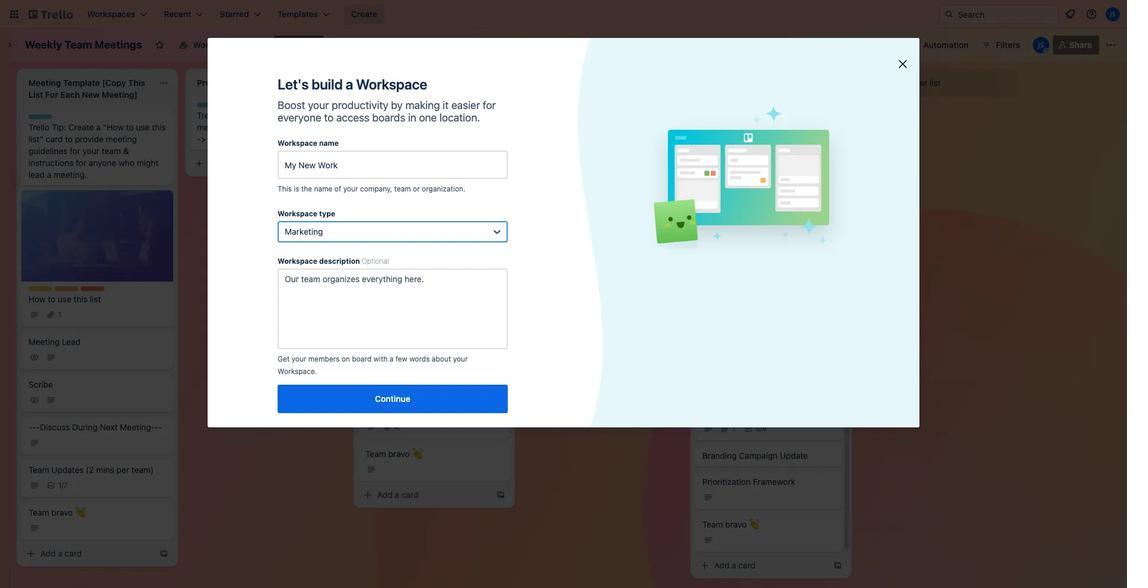 Task type: describe. For each thing, give the bounding box(es) containing it.
1 vertical spatial use
[[58, 294, 71, 304]]

Board name text field
[[19, 36, 148, 55]]

boost
[[278, 99, 305, 112]]

visible
[[239, 40, 264, 50]]

trello tip: after you finish a meeting, drag the meeting list here. -> link
[[190, 98, 342, 150]]

lead for january 23rd text field at top
[[567, 103, 586, 113]]

2 vertical spatial ---discuss during next meeting--- link
[[21, 417, 173, 455]]

board link
[[273, 36, 324, 55]]

0 horizontal spatial meeting lead
[[28, 337, 80, 347]]

2 horizontal spatial next
[[774, 101, 791, 112]]

1 vertical spatial for
[[70, 146, 80, 156]]

0 horizontal spatial meeting
[[28, 337, 60, 347]]

automation button
[[907, 36, 976, 55]]

words
[[409, 355, 430, 364]]

influence
[[402, 241, 438, 251]]

workspace visible
[[193, 40, 264, 50]]

continue
[[375, 394, 410, 404]]

provide
[[75, 134, 104, 144]]

meetings
[[95, 39, 142, 51]]

in
[[408, 112, 416, 124]]

prioritization framework link
[[695, 471, 842, 509]]

weekly team meetings
[[25, 39, 142, 51]]

meeting inside trello tip: create a "how to use this list" card to provide meeting guidelines for your team & instructions for anyone who might lead a meeting.
[[106, 134, 137, 144]]

2 vertical spatial team bravo 👏
[[702, 519, 760, 529]]

your up workspace.
[[292, 355, 306, 364]]

0 horizontal spatial 6/6
[[395, 214, 406, 223]]

more...
[[365, 406, 392, 416]]

topic
[[365, 394, 386, 404]]

add a card for add a card link related to january 30th text field
[[377, 490, 419, 500]]

your right about
[[453, 355, 468, 364]]

takeaways
[[399, 253, 440, 263]]

description
[[319, 257, 360, 266]]

sm image inside team bravo 👏 link
[[702, 534, 714, 546]]

0 vertical spatial jacob simon (jacobsimon16) image
[[1106, 7, 1120, 21]]

1 horizontal spatial 1
[[732, 424, 735, 433]]

sm image inside strategic influence at work: training seminar takeaways link
[[365, 268, 377, 279]]

here.
[[314, 122, 333, 132]]

about
[[432, 355, 451, 364]]

January 30th text field
[[358, 74, 489, 93]]

web
[[534, 267, 551, 277]]

boost your productivity by making it easier for everyone to access boards in one location.
[[278, 99, 496, 124]]

Workspace name text field
[[278, 151, 508, 179]]

trello tip: create a "how to use this list" card to provide meeting guidelines for your team & instructions for anyone who might lead a meeting.
[[28, 122, 166, 180]]

let's build a workspace
[[278, 76, 427, 93]]

👏 for next
[[75, 507, 86, 518]]

0/8
[[755, 424, 767, 433]]

the inside trello tip: after you finish a meeting, drag the meeting list here. ->
[[252, 122, 265, 132]]

0 horizontal spatial update
[[631, 267, 659, 277]]

0 horizontal spatial discuss
[[40, 422, 70, 432]]

1 horizontal spatial ---discuss during next meeting--- link
[[527, 150, 679, 188]]

add for add a card link corresponding to "previous meetings --->" 'text box' at top
[[209, 158, 224, 168]]

2 horizontal spatial team bravo 👏 link
[[695, 514, 842, 552]]

team inside trello tip: create a "how to use this list" card to provide meeting guidelines for your team & instructions for anyone who might lead a meeting.
[[102, 146, 121, 156]]

campaign
[[739, 451, 778, 461]]

by
[[391, 99, 403, 112]]

web summit conference update link
[[527, 262, 679, 283]]

1 vertical spatial name
[[314, 184, 332, 193]]

create from template… image for january 30th text field
[[496, 490, 505, 500]]

trello tip: after you finish a meeting, drag the meeting list here. ->
[[197, 110, 333, 144]]

few
[[395, 355, 407, 364]]

2 vertical spatial for
[[76, 158, 86, 168]]

share
[[1069, 40, 1092, 50]]

create from template… image for "previous meetings --->" 'text box' at top
[[327, 159, 337, 168]]

workspace type
[[278, 209, 335, 218]]

add for add a card link associated with the meeting template [copy this list for each new meeting] text box
[[40, 548, 56, 558]]

prioritization framework
[[702, 477, 795, 487]]

bravo for seminar
[[388, 449, 410, 459]]

add another list link
[[862, 74, 1014, 93]]

instructions
[[28, 158, 74, 168]]

prioritization
[[702, 477, 751, 487]]

1 vertical spatial jacob simon (jacobsimon16) image
[[1033, 37, 1049, 53]]

strategic influence at work: training seminar takeaways link
[[358, 235, 510, 285]]

branding campaign update
[[702, 451, 808, 461]]

January 23rd text field
[[527, 74, 657, 93]]

summit
[[553, 267, 582, 277]]

workspace.
[[278, 367, 317, 376]]

power-ups button
[[830, 36, 904, 55]]

1 horizontal spatial the
[[301, 184, 312, 193]]

workspace name
[[278, 139, 339, 148]]

trello tip: create a "how to use this list" card to provide meeting guidelines for your team & instructions for anyone who might lead a meeting. link
[[21, 110, 173, 186]]

who
[[118, 158, 134, 168]]

1 horizontal spatial meeting-
[[625, 155, 660, 165]]

tip: for after
[[220, 110, 235, 120]]

meeting- for right ---discuss during next meeting--- link
[[794, 101, 829, 112]]

sm image inside prioritization framework "link"
[[702, 491, 714, 503]]

team updates (2 mins per team) link
[[527, 193, 679, 231]]

0 horizontal spatial lead
[[62, 337, 80, 347]]

meeting lead link for january 23rd text field at top
[[527, 98, 679, 119]]

members
[[308, 355, 340, 364]]

workspace visible button
[[172, 36, 271, 55]]

training
[[475, 241, 505, 251]]

0 vertical spatial list
[[930, 78, 941, 88]]

0 horizontal spatial list
[[90, 294, 101, 304]]

let's
[[278, 76, 309, 93]]

add a card link for "previous meetings --->" 'text box' at top
[[190, 155, 323, 172]]

productivity
[[332, 99, 388, 112]]

another
[[898, 78, 927, 88]]

a inside get your members on board with a few words about your workspace.
[[390, 355, 393, 364]]

1/7
[[58, 481, 68, 490]]

2 vertical spatial ---discuss during next meeting---
[[28, 422, 162, 432]]

or
[[413, 184, 420, 193]]

automation
[[923, 40, 968, 50]]

card for add a card link associated with the meeting template [copy this list for each new meeting] text box
[[65, 548, 82, 558]]

content
[[472, 394, 501, 404]]

of
[[334, 184, 341, 193]]

our
[[457, 394, 470, 404]]

this is the name of your company, team or organization.
[[278, 184, 465, 193]]

2 vertical spatial during
[[72, 422, 98, 432]]

1 horizontal spatial ---discuss during next meeting---
[[534, 155, 668, 165]]

post-
[[568, 293, 588, 303]]

add another list
[[880, 78, 941, 88]]

workspace for workspace type
[[278, 209, 317, 218]]

to left provide at top
[[65, 134, 73, 144]]

a inside trello tip: after you finish a meeting, drag the meeting list here. ->
[[297, 110, 301, 120]]

ups
[[882, 40, 897, 50]]

1 vertical spatial during
[[577, 155, 603, 165]]

1 horizontal spatial next
[[605, 155, 623, 165]]

mortem
[[588, 293, 618, 303]]

meeting lead for january 23rd text field at top
[[534, 103, 586, 113]]

this inside trello tip: create a "how to use this list" card to provide meeting guidelines for your team & instructions for anyone who might lead a meeting.
[[152, 122, 166, 132]]

is
[[294, 184, 299, 193]]

anyone
[[89, 158, 116, 168]]

2 horizontal spatial discuss
[[714, 101, 744, 112]]

strategic
[[365, 241, 400, 251]]

add a card for add a card link corresponding to "previous meetings --->" 'text box' at top
[[209, 158, 250, 168]]

1 horizontal spatial update
[[780, 451, 808, 461]]

conference
[[585, 267, 629, 277]]

0 horizontal spatial 1
[[58, 310, 61, 319]]

team bravo 👏 link for meeting-
[[21, 502, 173, 540]]

drag
[[233, 122, 250, 132]]

everyone
[[278, 112, 321, 124]]

seminar
[[365, 253, 397, 263]]

team bravo 👏 for strategic influence at work: training seminar takeaways
[[365, 449, 423, 459]]

for inside boost your productivity by making it easier for everyone to access boards in one location.
[[483, 99, 496, 112]]

branding campaign update link
[[695, 445, 842, 467]]

scribe
[[28, 379, 53, 389]]

0 horizontal spatial create from template… image
[[159, 549, 168, 558]]

1 horizontal spatial create from template… image
[[833, 561, 842, 571]]

scribe link
[[21, 374, 173, 412]]

lead
[[28, 170, 45, 180]]

0 vertical spatial ---discuss during next meeting---
[[702, 101, 836, 112]]

board
[[294, 40, 317, 50]]



Task type: locate. For each thing, give the bounding box(es) containing it.
to left access
[[324, 112, 334, 124]]

create from template… image
[[327, 159, 337, 168], [496, 490, 505, 500]]

open information menu image
[[1085, 8, 1097, 20]]

0 vertical spatial bravo
[[388, 449, 410, 459]]

your up here.
[[308, 99, 329, 112]]

1 horizontal spatial tip:
[[220, 110, 235, 120]]

it
[[443, 99, 449, 112]]

workspace for workspace name
[[278, 139, 317, 148]]

use right "how
[[136, 122, 150, 132]]

0 horizontal spatial use
[[58, 294, 71, 304]]

jacob simon (jacobsimon16) image right filters on the right top
[[1033, 37, 1049, 53]]

1 vertical spatial meeting-
[[625, 155, 660, 165]]

1 vertical spatial team
[[394, 184, 411, 193]]

workspace up by
[[356, 76, 427, 93]]

per
[[790, 144, 803, 154], [453, 198, 466, 208], [622, 198, 635, 208], [117, 465, 129, 475]]

workspace description optional
[[278, 257, 389, 266]]

0 horizontal spatial create from template… image
[[327, 159, 337, 168]]

tip: for create
[[52, 122, 66, 132]]

your inside boost your productivity by making it easier for everyone to access boards in one location.
[[308, 99, 329, 112]]

1 horizontal spatial create from template… image
[[496, 490, 505, 500]]

team left or
[[394, 184, 411, 193]]

0 vertical spatial making
[[405, 99, 440, 112]]

0 vertical spatial 👏
[[412, 449, 423, 459]]

making inside topic clusters - making our content more... clustery
[[427, 394, 455, 404]]

location.
[[439, 112, 480, 124]]

this
[[278, 184, 292, 193]]

primary element
[[0, 0, 1127, 28]]

card
[[46, 134, 63, 144], [233, 158, 250, 168], [402, 490, 419, 500], [65, 548, 82, 558], [738, 561, 755, 571]]

webinar
[[534, 293, 565, 303]]

2 horizontal spatial ---discuss during next meeting--- link
[[695, 96, 842, 134]]

lead down how to use this list
[[62, 337, 80, 347]]

sm image
[[365, 170, 377, 182], [365, 213, 377, 225], [382, 213, 394, 225], [382, 421, 394, 433], [28, 437, 40, 449], [365, 464, 377, 475], [28, 522, 40, 534], [25, 548, 37, 560]]

0 vertical spatial create from template… image
[[327, 159, 337, 168]]

team inside board name text box
[[65, 39, 92, 51]]

create button
[[344, 5, 384, 24]]

0 notifications image
[[1063, 7, 1077, 21]]

trello up list" on the top
[[28, 122, 49, 132]]

workspace left visible
[[193, 40, 237, 50]]

one
[[419, 112, 437, 124]]

create inside create button
[[351, 9, 377, 19]]

list right another
[[930, 78, 941, 88]]

meeting inside trello tip: after you finish a meeting, drag the meeting list here. ->
[[267, 122, 298, 132]]

0 horizontal spatial team bravo 👏
[[28, 507, 86, 518]]

---discuss during next meeting---
[[702, 101, 836, 112], [534, 155, 668, 165], [28, 422, 162, 432]]

for down provide at top
[[70, 146, 80, 156]]

mins
[[770, 144, 788, 154], [433, 198, 451, 208], [602, 198, 620, 208], [96, 465, 114, 475]]

team bravo 👏 link down 2
[[358, 443, 510, 481]]

list inside trello tip: after you finish a meeting, drag the meeting list here. ->
[[300, 122, 311, 132]]

tip:
[[220, 110, 235, 120], [52, 122, 66, 132]]

2 vertical spatial 👏
[[749, 519, 760, 529]]

trello for trello tip: create a "how to use this list" card to provide meeting guidelines for your team & instructions for anyone who might lead a meeting.
[[28, 122, 49, 132]]

0 vertical spatial meeting
[[267, 122, 298, 132]]

team bravo 👏 down '1/7'
[[28, 507, 86, 518]]

0 vertical spatial team
[[102, 146, 121, 156]]

update right "conference"
[[631, 267, 659, 277]]

the right is
[[301, 184, 312, 193]]

meeting lead link down january 23rd text field at top
[[527, 98, 679, 119]]

1 horizontal spatial team
[[394, 184, 411, 193]]

web summit conference update
[[534, 267, 659, 277]]

meeting-
[[794, 101, 829, 112], [625, 155, 660, 165], [120, 422, 155, 432]]

trello for trello tip: after you finish a meeting, drag the meeting list here. ->
[[197, 110, 218, 120]]

power-ups
[[854, 40, 897, 50]]

tip: inside trello tip: create a "how to use this list" card to provide meeting guidelines for your team & instructions for anyone who might lead a meeting.
[[52, 122, 66, 132]]

making left the our
[[427, 394, 455, 404]]

1 horizontal spatial meeting
[[365, 103, 396, 113]]

1 vertical spatial tip:
[[52, 122, 66, 132]]

use inside trello tip: create a "how to use this list" card to provide meeting guidelines for your team & instructions for anyone who might lead a meeting.
[[136, 122, 150, 132]]

2 vertical spatial next
[[100, 422, 118, 432]]

👏 for seminar
[[412, 449, 423, 459]]

during
[[746, 101, 771, 112], [577, 155, 603, 165], [72, 422, 98, 432]]

access
[[336, 112, 370, 124]]

get
[[278, 355, 290, 364]]

1 horizontal spatial team bravo 👏
[[365, 449, 423, 459]]

card for add a card link related to january 30th text field
[[402, 490, 419, 500]]

1 vertical spatial next
[[605, 155, 623, 165]]

0 vertical spatial name
[[319, 139, 339, 148]]

jacob simon (jacobsimon16) image right open information menu image
[[1106, 7, 1120, 21]]

0 horizontal spatial jacob simon (jacobsimon16) image
[[1033, 37, 1049, 53]]

1 left 0/8
[[732, 424, 735, 433]]

to right how on the left of page
[[48, 294, 55, 304]]

workspace down everyone
[[278, 139, 317, 148]]

list
[[930, 78, 941, 88], [300, 122, 311, 132], [90, 294, 101, 304]]

2 horizontal spatial meeting
[[534, 103, 565, 113]]

framework
[[753, 477, 795, 487]]

Previous Meetings ---> text field
[[190, 74, 320, 93]]

team updates (2 mins per team)
[[702, 144, 828, 154], [365, 198, 491, 208], [534, 198, 659, 208], [28, 465, 154, 475]]

easier
[[451, 99, 480, 112]]

0 horizontal spatial ---discuss during next meeting--- link
[[21, 417, 173, 455]]

1 down how to use this list
[[58, 310, 61, 319]]

0 vertical spatial tip:
[[220, 110, 235, 120]]

on
[[342, 355, 350, 364]]

to
[[324, 112, 334, 124], [126, 122, 134, 132], [65, 134, 73, 144], [48, 294, 55, 304]]

-
[[702, 101, 706, 112], [706, 101, 710, 112], [710, 101, 714, 112], [829, 101, 832, 112], [832, 101, 836, 112], [197, 134, 201, 144], [534, 155, 538, 165], [538, 155, 542, 165], [542, 155, 545, 165], [660, 155, 664, 165], [664, 155, 668, 165], [421, 394, 425, 404], [28, 422, 32, 432], [32, 422, 36, 432], [36, 422, 40, 432], [155, 422, 159, 432], [159, 422, 162, 432]]

0 horizontal spatial meeting-
[[120, 422, 155, 432]]

lead for january 30th text field
[[399, 103, 417, 113]]

meeting up &
[[106, 134, 137, 144]]

team)
[[805, 144, 828, 154], [468, 198, 491, 208], [637, 198, 659, 208], [131, 465, 154, 475]]

0 horizontal spatial this
[[74, 294, 88, 304]]

0 vertical spatial the
[[252, 122, 265, 132]]

filters button
[[978, 36, 1024, 55]]

making inside boost your productivity by making it easier for everyone to access boards in one location.
[[405, 99, 440, 112]]

1 horizontal spatial create
[[351, 9, 377, 19]]

to right "how
[[126, 122, 134, 132]]

create
[[351, 9, 377, 19], [68, 122, 94, 132]]

meeting lead link for january 30th text field
[[358, 98, 510, 119]]

sm image
[[702, 116, 714, 128], [193, 158, 205, 170], [702, 159, 714, 171], [719, 159, 731, 171], [365, 268, 377, 279], [28, 309, 40, 321], [45, 309, 57, 321], [28, 351, 40, 363], [45, 351, 57, 363], [28, 394, 40, 406], [45, 394, 57, 406], [365, 421, 377, 433], [702, 423, 714, 435], [719, 423, 731, 435], [742, 423, 754, 435], [28, 480, 40, 491], [45, 480, 57, 491], [362, 489, 374, 501], [702, 491, 714, 503], [702, 534, 714, 546], [699, 560, 711, 572]]

1 horizontal spatial meeting lead
[[365, 103, 417, 113]]

0 vertical spatial create from template… image
[[159, 549, 168, 558]]

team bravo 👏 down 2
[[365, 449, 423, 459]]

share button
[[1053, 36, 1099, 55]]

how
[[28, 294, 46, 304]]

with
[[373, 355, 388, 364]]

0 horizontal spatial the
[[252, 122, 265, 132]]

Search field
[[954, 5, 1058, 23]]

sm image inside ---discuss during next meeting--- link
[[702, 116, 714, 128]]

add a card for add a card link associated with the meeting template [copy this list for each new meeting] text box
[[40, 548, 82, 558]]

board
[[352, 355, 371, 364]]

1 horizontal spatial trello
[[197, 110, 218, 120]]

0 horizontal spatial bravo
[[51, 507, 73, 518]]

1 horizontal spatial meeting
[[267, 122, 298, 132]]

2 horizontal spatial team bravo 👏
[[702, 519, 760, 529]]

- inside trello tip: after you finish a meeting, drag the meeting list here. ->
[[197, 134, 201, 144]]

list right how on the left of page
[[90, 294, 101, 304]]

0 vertical spatial discuss
[[714, 101, 744, 112]]

1 horizontal spatial bravo
[[388, 449, 410, 459]]

star or unstar board image
[[155, 40, 165, 50]]

bravo for next
[[51, 507, 73, 518]]

team bravo 👏
[[365, 449, 423, 459], [28, 507, 86, 518], [702, 519, 760, 529]]

2 horizontal spatial lead
[[567, 103, 586, 113]]

this right how on the left of page
[[74, 294, 88, 304]]

0 horizontal spatial meeting
[[106, 134, 137, 144]]

continue button
[[278, 385, 508, 413]]

customize views image
[[330, 39, 342, 51]]

clustery
[[394, 406, 425, 416]]

lead left one
[[399, 103, 417, 113]]

0 vertical spatial use
[[136, 122, 150, 132]]

workspace inside "workspace visible" button
[[193, 40, 237, 50]]

list up workspace name
[[300, 122, 311, 132]]

0 horizontal spatial tip:
[[52, 122, 66, 132]]

1 vertical spatial the
[[301, 184, 312, 193]]

the
[[252, 122, 265, 132], [301, 184, 312, 193]]

1 horizontal spatial use
[[136, 122, 150, 132]]

2 horizontal spatial meeting-
[[794, 101, 829, 112]]

search image
[[944, 9, 954, 19]]

your down provide at top
[[83, 146, 99, 156]]

1 vertical spatial meeting
[[106, 134, 137, 144]]

might
[[137, 158, 158, 168]]

---discuss during next meeting--- link
[[695, 96, 842, 134], [527, 150, 679, 188], [21, 417, 173, 455]]

Our team organizes everything here. text field
[[278, 269, 508, 349]]

2 vertical spatial meeting-
[[120, 422, 155, 432]]

making
[[405, 99, 440, 112], [427, 394, 455, 404]]

2 horizontal spatial bravo
[[725, 519, 747, 529]]

"how
[[103, 122, 124, 132]]

meeting,
[[197, 122, 230, 132]]

team bravo 👏 for ---discuss during next meeting---
[[28, 507, 86, 518]]

work:
[[450, 241, 472, 251]]

tip: inside trello tip: after you finish a meeting, drag the meeting list here. ->
[[220, 110, 235, 120]]

team bravo 👏 link down prioritization framework "link"
[[695, 514, 842, 552]]

1 vertical spatial this
[[74, 294, 88, 304]]

0 horizontal spatial ---discuss during next meeting---
[[28, 422, 162, 432]]

webinar post-mortem link
[[527, 288, 679, 326]]

power-
[[854, 40, 882, 50]]

1 vertical spatial create from template… image
[[833, 561, 842, 571]]

0 vertical spatial next
[[774, 101, 791, 112]]

discuss
[[714, 101, 744, 112], [545, 155, 575, 165], [40, 422, 70, 432]]

name left of
[[314, 184, 332, 193]]

>
[[201, 134, 206, 144]]

clusters
[[388, 394, 419, 404]]

guidelines
[[28, 146, 67, 156]]

0 horizontal spatial meeting lead link
[[21, 331, 173, 369]]

1 vertical spatial create
[[68, 122, 94, 132]]

2 vertical spatial bravo
[[725, 519, 747, 529]]

1 vertical spatial update
[[780, 451, 808, 461]]

tip: up guidelines
[[52, 122, 66, 132]]

2 vertical spatial list
[[90, 294, 101, 304]]

workspace for workspace visible
[[193, 40, 237, 50]]

1 vertical spatial list
[[300, 122, 311, 132]]

1 vertical spatial trello
[[28, 122, 49, 132]]

team bravo 👏 down prioritization
[[702, 519, 760, 529]]

meeting lead link down january 30th text field
[[358, 98, 510, 119]]

- inside topic clusters - making our content more... clustery
[[421, 394, 425, 404]]

bravo down 2
[[388, 449, 410, 459]]

create from template… image
[[159, 549, 168, 558], [833, 561, 842, 571]]

to inside boost your productivity by making it easier for everyone to access boards in one location.
[[324, 112, 334, 124]]

how to use this list
[[28, 294, 101, 304]]

team bravo 👏 link for takeaways
[[358, 443, 510, 481]]

meeting
[[267, 122, 298, 132], [106, 134, 137, 144]]

name down here.
[[319, 139, 339, 148]]

0 horizontal spatial team
[[102, 146, 121, 156]]

team bravo 👏 link down '1/7'
[[21, 502, 173, 540]]

0 horizontal spatial next
[[100, 422, 118, 432]]

at
[[440, 241, 448, 251]]

get your members on board with a few words about your workspace.
[[278, 355, 468, 376]]

Meeting Template [Copy This List For Each New Meeting] text field
[[21, 74, 152, 104]]

create inside trello tip: create a "how to use this list" card to provide meeting guidelines for your team & instructions for anyone who might lead a meeting.
[[68, 122, 94, 132]]

1 horizontal spatial team bravo 👏 link
[[358, 443, 510, 481]]

0 vertical spatial trello
[[197, 110, 218, 120]]

1 vertical spatial making
[[427, 394, 455, 404]]

meeting for january 30th text field
[[365, 103, 396, 113]]

bravo down '1/7'
[[51, 507, 73, 518]]

1 vertical spatial discuss
[[545, 155, 575, 165]]

0 vertical spatial for
[[483, 99, 496, 112]]

this up might
[[152, 122, 166, 132]]

list"
[[28, 134, 43, 144]]

use
[[136, 122, 150, 132], [58, 294, 71, 304]]

your
[[308, 99, 329, 112], [83, 146, 99, 156], [343, 184, 358, 193], [292, 355, 306, 364], [453, 355, 468, 364]]

organization.
[[422, 184, 465, 193]]

1 horizontal spatial during
[[577, 155, 603, 165]]

6/6
[[732, 160, 743, 169], [395, 214, 406, 223]]

a
[[346, 76, 353, 93], [297, 110, 301, 120], [96, 122, 101, 132], [226, 158, 231, 168], [47, 170, 51, 180], [390, 355, 393, 364], [395, 490, 399, 500], [58, 548, 62, 558], [732, 561, 736, 571]]

update up framework
[[780, 451, 808, 461]]

your inside trello tip: create a "how to use this list" card to provide meeting guidelines for your team & instructions for anyone who might lead a meeting.
[[83, 146, 99, 156]]

lead down january 23rd text field at top
[[567, 103, 586, 113]]

show menu image
[[1105, 39, 1117, 51]]

2
[[395, 422, 399, 431]]

0 vertical spatial meeting-
[[794, 101, 829, 112]]

add for add a card link related to january 30th text field
[[377, 490, 393, 500]]

1 horizontal spatial this
[[152, 122, 166, 132]]

0 vertical spatial 6/6
[[732, 160, 743, 169]]

1 horizontal spatial jacob simon (jacobsimon16) image
[[1106, 7, 1120, 21]]

for right easier
[[483, 99, 496, 112]]

topic clusters - making our content more... clustery
[[365, 394, 501, 416]]

0 vertical spatial update
[[631, 267, 659, 277]]

meeting- for bottom ---discuss during next meeting--- link
[[120, 422, 155, 432]]

your right of
[[343, 184, 358, 193]]

team inside "team updates (2 mins per team)" link
[[534, 198, 554, 208]]

for up meeting.
[[76, 158, 86, 168]]

team left &
[[102, 146, 121, 156]]

meeting down finish
[[267, 122, 298, 132]]

sm image inside add a card link
[[25, 548, 37, 560]]

0 horizontal spatial team bravo 👏 link
[[21, 502, 173, 540]]

0 horizontal spatial create
[[68, 122, 94, 132]]

lead
[[399, 103, 417, 113], [567, 103, 586, 113], [62, 337, 80, 347]]

meeting.
[[54, 170, 87, 180]]

company,
[[360, 184, 392, 193]]

trello up meeting,
[[197, 110, 218, 120]]

the down you
[[252, 122, 265, 132]]

after
[[237, 110, 256, 120]]

meeting for january 23rd text field at top
[[534, 103, 565, 113]]

meeting lead for january 30th text field
[[365, 103, 417, 113]]

trello inside trello tip: after you finish a meeting, drag the meeting list here. ->
[[197, 110, 218, 120]]

2 horizontal spatial during
[[746, 101, 771, 112]]

workspace up marketing
[[278, 209, 317, 218]]

trello inside trello tip: create a "how to use this list" card to provide meeting guidelines for your team & instructions for anyone who might lead a meeting.
[[28, 122, 49, 132]]

1 vertical spatial create from template… image
[[496, 490, 505, 500]]

weekly
[[25, 39, 62, 51]]

bravo
[[388, 449, 410, 459], [51, 507, 73, 518], [725, 519, 747, 529]]

0 horizontal spatial trello
[[28, 122, 49, 132]]

add a card link for the meeting template [copy this list for each new meeting] text box
[[21, 545, 154, 562]]

2 horizontal spatial meeting lead
[[534, 103, 586, 113]]

add a card link for january 30th text field
[[358, 487, 491, 503]]

1 vertical spatial ---discuss during next meeting--- link
[[527, 150, 679, 188]]

meeting lead link up scribe "link"
[[21, 331, 173, 369]]

bravo down prioritization
[[725, 519, 747, 529]]

strategic influence at work: training seminar takeaways
[[365, 241, 505, 263]]

card for add a card link corresponding to "previous meetings --->" 'text box' at top
[[233, 158, 250, 168]]

2 horizontal spatial ---discuss during next meeting---
[[702, 101, 836, 112]]

1
[[58, 310, 61, 319], [732, 424, 735, 433]]

jacob simon (jacobsimon16) image
[[1106, 7, 1120, 21], [1033, 37, 1049, 53]]

1 horizontal spatial 6/6
[[732, 160, 743, 169]]

tip: up meeting,
[[220, 110, 235, 120]]

making down january 30th text field
[[405, 99, 440, 112]]

meeting
[[365, 103, 396, 113], [534, 103, 565, 113], [28, 337, 60, 347]]

card inside trello tip: create a "how to use this list" card to provide meeting guidelines for your team & instructions for anyone who might lead a meeting.
[[46, 134, 63, 144]]

0 horizontal spatial during
[[72, 422, 98, 432]]

workspace down marketing
[[278, 257, 317, 266]]

use right how on the left of page
[[58, 294, 71, 304]]

build
[[311, 76, 343, 93]]



Task type: vqa. For each thing, say whether or not it's contained in the screenshot.
the right sm icon
no



